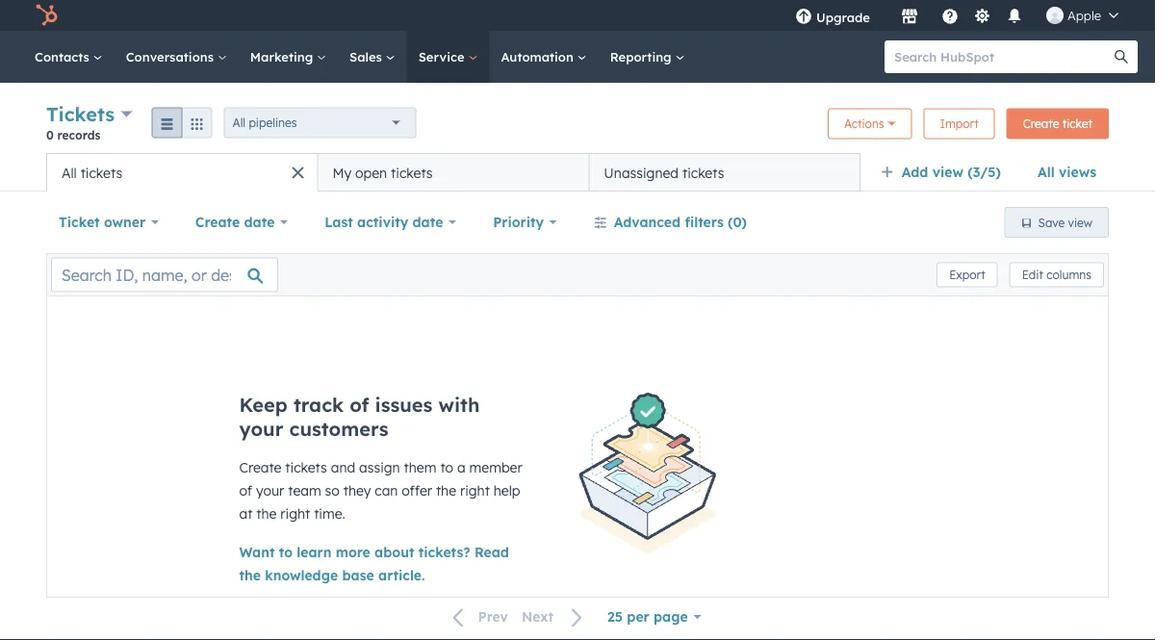 Task type: locate. For each thing, give the bounding box(es) containing it.
2 horizontal spatial all
[[1038, 164, 1055, 181]]

all inside popup button
[[233, 116, 246, 130]]

to
[[441, 459, 454, 476], [279, 544, 293, 561]]

1 horizontal spatial all
[[233, 116, 246, 130]]

the down want
[[239, 567, 261, 584]]

1 horizontal spatial date
[[413, 214, 443, 231]]

my open tickets
[[333, 164, 433, 181]]

more
[[336, 544, 371, 561]]

1 vertical spatial view
[[1069, 215, 1093, 230]]

0 horizontal spatial view
[[933, 164, 964, 181]]

to inside want to learn more about tickets? read the knowledge base article.
[[279, 544, 293, 561]]

of right track
[[350, 393, 369, 417]]

tickets for create tickets and assign them to a member of your team so they can offer the right help at the right time.
[[285, 459, 327, 476]]

your left team
[[256, 483, 284, 499]]

save view button
[[1005, 207, 1110, 238]]

prev button
[[442, 605, 515, 630]]

create date
[[195, 214, 275, 231]]

1 vertical spatial to
[[279, 544, 293, 561]]

group
[[152, 107, 212, 138]]

they
[[344, 483, 371, 499]]

create inside 'create date' popup button
[[195, 214, 240, 231]]

search image
[[1115, 50, 1129, 64]]

25
[[608, 609, 623, 626]]

to left a in the bottom left of the page
[[441, 459, 454, 476]]

all for all views
[[1038, 164, 1055, 181]]

edit
[[1023, 268, 1044, 282]]

create
[[1024, 117, 1060, 131], [195, 214, 240, 231], [239, 459, 282, 476]]

1 vertical spatial right
[[281, 506, 310, 523]]

date inside popup button
[[244, 214, 275, 231]]

create for create date
[[195, 214, 240, 231]]

0 horizontal spatial of
[[239, 483, 252, 499]]

knowledge
[[265, 567, 338, 584]]

of
[[350, 393, 369, 417], [239, 483, 252, 499]]

of up at
[[239, 483, 252, 499]]

marketing link
[[239, 31, 338, 83]]

upgrade image
[[796, 9, 813, 26]]

next button
[[515, 605, 595, 630]]

of inside create tickets and assign them to a member of your team so they can offer the right help at the right time.
[[239, 483, 252, 499]]

Search HubSpot search field
[[885, 40, 1121, 73]]

time.
[[314, 506, 346, 523]]

your left track
[[239, 417, 284, 441]]

date right activity
[[413, 214, 443, 231]]

(3/5)
[[968, 164, 1002, 181]]

1 horizontal spatial to
[[441, 459, 454, 476]]

all inside button
[[62, 164, 77, 181]]

0 vertical spatial your
[[239, 417, 284, 441]]

and
[[331, 459, 356, 476]]

tickets down records
[[81, 164, 122, 181]]

0 vertical spatial to
[[441, 459, 454, 476]]

marketplaces button
[[890, 0, 930, 31]]

all for all pipelines
[[233, 116, 246, 130]]

menu
[[782, 0, 1133, 31]]

create inside create tickets and assign them to a member of your team so they can offer the right help at the right time.
[[239, 459, 282, 476]]

so
[[325, 483, 340, 499]]

right
[[460, 483, 490, 499], [281, 506, 310, 523]]

25 per page
[[608, 609, 688, 626]]

all left views
[[1038, 164, 1055, 181]]

menu containing apple
[[782, 0, 1133, 31]]

2 vertical spatial create
[[239, 459, 282, 476]]

create for create tickets and assign them to a member of your team so they can offer the right help at the right time.
[[239, 459, 282, 476]]

all left pipelines
[[233, 116, 246, 130]]

add
[[902, 164, 929, 181]]

sales link
[[338, 31, 407, 83]]

0 vertical spatial view
[[933, 164, 964, 181]]

unassigned tickets button
[[589, 153, 861, 192]]

tickets up filters
[[683, 164, 725, 181]]

1 horizontal spatial right
[[460, 483, 490, 499]]

want to learn more about tickets? read the knowledge base article.
[[239, 544, 509, 584]]

contacts
[[35, 49, 93, 65]]

upgrade
[[817, 9, 871, 25]]

menu item
[[884, 0, 888, 31]]

1 date from the left
[[244, 214, 275, 231]]

tickets inside create tickets and assign them to a member of your team so they can offer the right help at the right time.
[[285, 459, 327, 476]]

read
[[475, 544, 509, 561]]

keep track of issues with your customers
[[239, 393, 480, 441]]

0 horizontal spatial date
[[244, 214, 275, 231]]

bob builder image
[[1047, 7, 1064, 24]]

0 horizontal spatial to
[[279, 544, 293, 561]]

the inside want to learn more about tickets? read the knowledge base article.
[[239, 567, 261, 584]]

settings image
[[974, 8, 992, 26]]

last activity date
[[325, 214, 443, 231]]

page
[[654, 609, 688, 626]]

tickets?
[[419, 544, 471, 561]]

date left last
[[244, 214, 275, 231]]

group inside tickets banner
[[152, 107, 212, 138]]

last
[[325, 214, 353, 231]]

1 vertical spatial your
[[256, 483, 284, 499]]

1 vertical spatial the
[[256, 506, 277, 523]]

tickets up team
[[285, 459, 327, 476]]

pagination navigation
[[442, 605, 595, 630]]

customers
[[290, 417, 389, 441]]

apple
[[1068, 7, 1102, 23]]

actions button
[[828, 108, 913, 139]]

create inside create ticket button
[[1024, 117, 1060, 131]]

1 vertical spatial of
[[239, 483, 252, 499]]

tickets
[[81, 164, 122, 181], [391, 164, 433, 181], [683, 164, 725, 181], [285, 459, 327, 476]]

the right offer
[[436, 483, 457, 499]]

to up knowledge
[[279, 544, 293, 561]]

1 horizontal spatial of
[[350, 393, 369, 417]]

import
[[941, 117, 979, 131]]

add view (3/5) button
[[869, 153, 1026, 192]]

the right at
[[256, 506, 277, 523]]

settings link
[[971, 5, 995, 26]]

view for add
[[933, 164, 964, 181]]

right down team
[[281, 506, 310, 523]]

per
[[627, 609, 650, 626]]

1 vertical spatial create
[[195, 214, 240, 231]]

the
[[436, 483, 457, 499], [256, 506, 277, 523], [239, 567, 261, 584]]

0 horizontal spatial all
[[62, 164, 77, 181]]

create up at
[[239, 459, 282, 476]]

view inside popup button
[[933, 164, 964, 181]]

0 vertical spatial create
[[1024, 117, 1060, 131]]

records
[[57, 128, 100, 142]]

Search ID, name, or description search field
[[51, 258, 278, 292]]

view right save at the top right of page
[[1069, 215, 1093, 230]]

add view (3/5)
[[902, 164, 1002, 181]]

1 horizontal spatial view
[[1069, 215, 1093, 230]]

reporting
[[610, 49, 676, 65]]

0 records
[[46, 128, 100, 142]]

all tickets button
[[46, 153, 318, 192]]

2 date from the left
[[413, 214, 443, 231]]

right down a in the bottom left of the page
[[460, 483, 490, 499]]

next
[[522, 609, 554, 626]]

marketplaces image
[[902, 9, 919, 26]]

view right add
[[933, 164, 964, 181]]

conversations link
[[114, 31, 239, 83]]

0 vertical spatial of
[[350, 393, 369, 417]]

create left ticket
[[1024, 117, 1060, 131]]

create down all tickets button
[[195, 214, 240, 231]]

member
[[470, 459, 523, 476]]

my
[[333, 164, 352, 181]]

tickets banner
[[46, 100, 1110, 153]]

import button
[[924, 108, 996, 139]]

2 vertical spatial the
[[239, 567, 261, 584]]

all down 0 records
[[62, 164, 77, 181]]

view inside button
[[1069, 215, 1093, 230]]

all
[[233, 116, 246, 130], [1038, 164, 1055, 181], [62, 164, 77, 181]]

open
[[355, 164, 387, 181]]

want
[[239, 544, 275, 561]]



Task type: vqa. For each thing, say whether or not it's contained in the screenshot.
Edit columns
yes



Task type: describe. For each thing, give the bounding box(es) containing it.
priority button
[[481, 203, 570, 242]]

team
[[288, 483, 321, 499]]

issues
[[375, 393, 433, 417]]

learn
[[297, 544, 332, 561]]

(0)
[[728, 214, 747, 231]]

25 per page button
[[595, 598, 714, 637]]

automation
[[501, 49, 578, 65]]

edit columns button
[[1010, 262, 1105, 288]]

advanced filters (0)
[[614, 214, 747, 231]]

pipelines
[[249, 116, 297, 130]]

article.
[[379, 567, 425, 584]]

hubspot image
[[35, 4, 58, 27]]

views
[[1060, 164, 1097, 181]]

last activity date button
[[312, 203, 469, 242]]

unassigned
[[604, 164, 679, 181]]

create ticket
[[1024, 117, 1093, 131]]

date inside popup button
[[413, 214, 443, 231]]

a
[[457, 459, 466, 476]]

hubspot link
[[23, 4, 72, 27]]

at
[[239, 506, 253, 523]]

keep
[[239, 393, 288, 417]]

prev
[[478, 609, 508, 626]]

notifications image
[[1007, 9, 1024, 26]]

about
[[375, 544, 415, 561]]

0 vertical spatial right
[[460, 483, 490, 499]]

your inside create tickets and assign them to a member of your team so they can offer the right help at the right time.
[[256, 483, 284, 499]]

advanced
[[614, 214, 681, 231]]

contacts link
[[23, 31, 114, 83]]

base
[[342, 567, 374, 584]]

view for save
[[1069, 215, 1093, 230]]

owner
[[104, 214, 146, 231]]

sales
[[350, 49, 386, 65]]

export
[[950, 268, 986, 282]]

actions
[[845, 117, 885, 131]]

unassigned tickets
[[604, 164, 725, 181]]

all tickets
[[62, 164, 122, 181]]

all views link
[[1026, 153, 1110, 192]]

reporting link
[[599, 31, 697, 83]]

help
[[494, 483, 521, 499]]

priority
[[493, 214, 544, 231]]

all for all tickets
[[62, 164, 77, 181]]

your inside keep track of issues with your customers
[[239, 417, 284, 441]]

tickets right open
[[391, 164, 433, 181]]

of inside keep track of issues with your customers
[[350, 393, 369, 417]]

apple button
[[1035, 0, 1131, 31]]

edit columns
[[1023, 268, 1092, 282]]

create tickets and assign them to a member of your team so they can offer the right help at the right time.
[[239, 459, 523, 523]]

export button
[[937, 262, 999, 288]]

help button
[[934, 0, 967, 31]]

advanced filters (0) button
[[582, 203, 760, 242]]

can
[[375, 483, 398, 499]]

create for create ticket
[[1024, 117, 1060, 131]]

conversations
[[126, 49, 217, 65]]

track
[[294, 393, 344, 417]]

ticket owner button
[[46, 203, 171, 242]]

tickets for unassigned tickets
[[683, 164, 725, 181]]

save
[[1039, 215, 1066, 230]]

my open tickets button
[[318, 153, 589, 192]]

0
[[46, 128, 54, 142]]

create date button
[[183, 203, 301, 242]]

search button
[[1106, 40, 1139, 73]]

0 vertical spatial the
[[436, 483, 457, 499]]

columns
[[1047, 268, 1092, 282]]

all pipelines
[[233, 116, 297, 130]]

ticket owner
[[59, 214, 146, 231]]

with
[[439, 393, 480, 417]]

to inside create tickets and assign them to a member of your team so they can offer the right help at the right time.
[[441, 459, 454, 476]]

notifications button
[[999, 0, 1032, 31]]

tickets
[[46, 102, 115, 126]]

want to learn more about tickets? read the knowledge base article. link
[[239, 544, 509, 584]]

service
[[419, 49, 469, 65]]

filters
[[685, 214, 724, 231]]

automation link
[[490, 31, 599, 83]]

them
[[404, 459, 437, 476]]

offer
[[402, 483, 432, 499]]

service link
[[407, 31, 490, 83]]

save view
[[1039, 215, 1093, 230]]

ticket
[[59, 214, 100, 231]]

activity
[[357, 214, 409, 231]]

help image
[[942, 9, 959, 26]]

0 horizontal spatial right
[[281, 506, 310, 523]]

create ticket button
[[1007, 108, 1110, 139]]

assign
[[359, 459, 400, 476]]

tickets for all tickets
[[81, 164, 122, 181]]

ticket
[[1063, 117, 1093, 131]]



